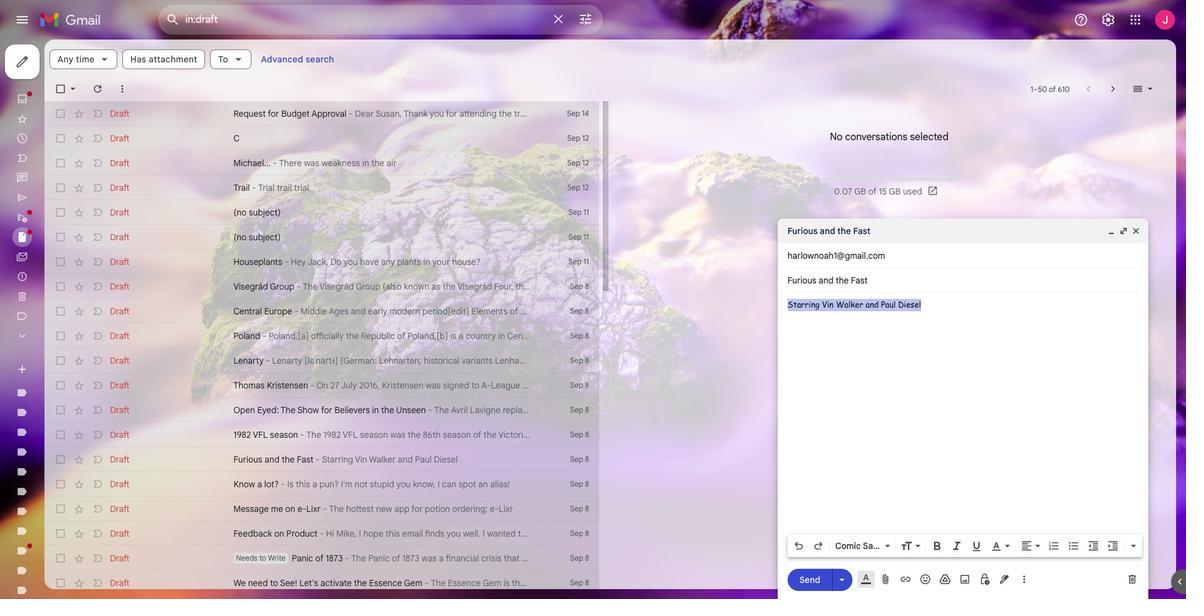 Task type: describe. For each thing, give the bounding box(es) containing it.
sep for poland -
[[570, 331, 583, 341]]

gem
[[404, 578, 423, 589]]

the right activate
[[354, 578, 367, 589]]

to
[[218, 54, 228, 65]]

no conversations selected
[[830, 131, 949, 143]]

sep for feedback on product -
[[570, 529, 583, 538]]

8 for thomas kristensen -
[[585, 381, 589, 390]]

19 row from the top
[[44, 546, 599, 571]]

18 row from the top
[[44, 522, 599, 546]]

follow link to manage storage image
[[928, 185, 940, 198]]

request
[[234, 108, 266, 119]]

1 e- from the left
[[298, 504, 306, 515]]

14
[[582, 109, 589, 118]]

12 for trail - trial trail trial
[[583, 183, 589, 192]]

feedback
[[234, 528, 272, 540]]

insert link ‪(⌘k)‬ image
[[900, 574, 912, 586]]

7 row from the top
[[44, 250, 599, 274]]

minimize image
[[1107, 226, 1117, 236]]

0 horizontal spatial the
[[281, 405, 296, 416]]

product
[[286, 528, 318, 540]]

Message Body text field
[[788, 299, 1139, 532]]

michael... - there was weakness in the air
[[234, 158, 397, 169]]

attach files image
[[880, 574, 892, 586]]

8 for central europe -
[[585, 307, 589, 316]]

- down 'pun?'
[[323, 504, 327, 515]]

details
[[878, 540, 901, 549]]

have
[[360, 256, 379, 268]]

subject) for 2nd (no subject) link from the bottom
[[249, 207, 281, 218]]

1 12 from the top
[[583, 133, 589, 143]]

indent more ‪(⌘])‬ image
[[1108, 540, 1120, 553]]

sep 11 for 5th row
[[569, 208, 589, 217]]

trail
[[277, 182, 292, 193]]

the left 'unseen' at the bottom left
[[381, 405, 394, 416]]

12 for michael... - there was weakness in the air
[[583, 158, 589, 167]]

ago
[[937, 528, 950, 537]]

let's
[[300, 578, 318, 589]]

2 row from the top
[[44, 126, 599, 151]]

has attachment
[[130, 54, 197, 65]]

comic
[[836, 541, 861, 552]]

2 lixr from the left
[[499, 504, 513, 515]]

numbered list ‪(⌘⇧7)‬ image
[[1048, 540, 1061, 553]]

sep for know a lot? - is this a pun? i'm not stupid you know, i can spot an alias!
[[570, 480, 583, 489]]

furious for furious and the fast
[[788, 226, 818, 237]]

last account activity: 3 minutes ago details terms · privacy · program policies
[[829, 528, 950, 562]]

advanced search
[[261, 54, 334, 65]]

sep for thomas kristensen -
[[570, 381, 583, 390]]

sep for furious and the fast - starring vin walker and paul diesel
[[570, 455, 583, 464]]

sep 8 for 1982 vfl season -
[[570, 430, 589, 439]]

5 row from the top
[[44, 200, 599, 225]]

michael...
[[234, 158, 271, 169]]

comic sans ms
[[836, 541, 898, 552]]

- right 1873
[[345, 553, 349, 564]]

draft for 1982 vfl season -
[[110, 430, 130, 441]]

sep 8 for central europe -
[[570, 307, 589, 316]]

8 for know a lot? - is this a pun? i'm not stupid you know, i can spot an alias!
[[585, 480, 589, 489]]

draft for poland -
[[110, 331, 130, 342]]

thomas kristensen -
[[234, 380, 317, 391]]

activity:
[[875, 528, 901, 537]]

i
[[438, 479, 440, 490]]

group
[[270, 281, 294, 292]]

open
[[234, 405, 255, 416]]

- up 'pun?'
[[316, 454, 320, 465]]

2 e- from the left
[[490, 504, 499, 515]]

8 for we need to see! let's activate the essence gem -
[[585, 578, 589, 588]]

pun?
[[320, 479, 339, 490]]

draft for know a lot? - is this a pun? i'm not stupid you know, i can spot an alias!
[[110, 479, 130, 490]]

sep for visegrád group -
[[570, 282, 583, 291]]

central europe -
[[234, 306, 301, 317]]

underline ‪(⌘u)‬ image
[[971, 541, 983, 553]]

0 vertical spatial in
[[362, 158, 369, 169]]

furious and the fast - starring vin walker and paul diesel
[[234, 454, 458, 465]]

11 for seventh row from the top
[[584, 257, 589, 266]]

europe
[[264, 306, 292, 317]]

12 row from the top
[[44, 373, 599, 398]]

furious and the fast dialog
[[778, 219, 1149, 599]]

1982 vfl season -
[[234, 430, 307, 441]]

draft for message me on e-lixr - the hottest new app for potion ordering; e-lixr
[[110, 504, 130, 515]]

- left there
[[273, 158, 277, 169]]

sep 8 for poland -
[[570, 331, 589, 341]]

Subject field
[[788, 274, 1139, 287]]

c
[[234, 133, 240, 144]]

- right poland
[[263, 331, 267, 342]]

alias!
[[490, 479, 510, 490]]

not
[[355, 479, 368, 490]]

15 row from the top
[[44, 447, 599, 472]]

sep 8 for message me on e-lixr - the hottest new app for potion ordering; e-lixr
[[570, 504, 589, 514]]

poland -
[[234, 331, 269, 342]]

more send options image
[[836, 574, 849, 586]]

furious for furious and the fast - starring vin walker and paul diesel
[[234, 454, 262, 465]]

ordering;
[[452, 504, 488, 515]]

sep for request for budget approval -
[[567, 109, 580, 118]]

to button
[[210, 49, 251, 69]]

close image
[[1132, 226, 1141, 236]]

used
[[903, 186, 923, 197]]

1873
[[326, 553, 343, 564]]

sep 8 for lenarty -
[[570, 356, 589, 365]]

8 for poland -
[[585, 331, 589, 341]]

activate
[[321, 578, 352, 589]]

ms
[[885, 541, 898, 552]]

(no for 2nd (no subject) link from the bottom
[[234, 207, 247, 218]]

kristensen
[[267, 380, 308, 391]]

essence
[[369, 578, 402, 589]]

(no subject) for 2nd (no subject) link from the bottom
[[234, 207, 281, 218]]

sans
[[863, 541, 883, 552]]

12 8 from the top
[[585, 554, 589, 563]]

sep 8 for open eyed: the show for believers in the unseen -
[[570, 405, 589, 415]]

draft for visegrád group -
[[110, 281, 130, 292]]

sep 8 for furious and the fast - starring vin walker and paul diesel
[[570, 455, 589, 464]]

is
[[287, 479, 294, 490]]

- left is
[[281, 479, 285, 490]]

your
[[433, 256, 450, 268]]

- right lenarty in the bottom of the page
[[266, 355, 270, 366]]

1 vertical spatial to
[[270, 578, 278, 589]]

0 vertical spatial for
[[268, 108, 279, 119]]

privacy link
[[859, 553, 884, 562]]

lot?
[[264, 479, 279, 490]]

- right gem
[[425, 578, 429, 589]]

- left hey
[[285, 256, 289, 268]]

formatting options toolbar
[[788, 535, 1143, 557]]

lenarty -
[[234, 355, 272, 366]]

8 row from the top
[[44, 274, 599, 299]]

11 for 5th row
[[584, 208, 589, 217]]

and up know a lot? - is this a pun? i'm not stupid you know, i can spot an alias!
[[398, 454, 413, 465]]

paul inside row
[[415, 454, 432, 465]]

sep for message me on e-lixr - the hottest new app for potion ordering; e-lixr
[[570, 504, 583, 514]]

me
[[271, 504, 283, 515]]

no conversations selected main content
[[44, 40, 1177, 599]]

has attachment button
[[122, 49, 205, 69]]

account
[[845, 528, 873, 537]]

search mail image
[[162, 9, 184, 31]]

the inside dialog
[[838, 226, 851, 237]]

1 gb from the left
[[855, 186, 867, 197]]

undo ‪(⌘z)‬ image
[[793, 540, 805, 553]]

11 for 15th row from the bottom
[[584, 232, 589, 242]]

paul inside message body text box
[[881, 299, 896, 310]]

air
[[387, 158, 397, 169]]

- right "group"
[[297, 281, 301, 292]]

comic sans ms option
[[833, 540, 898, 553]]

trial
[[294, 182, 309, 193]]

16 row from the top
[[44, 472, 599, 497]]

of for 50
[[1049, 84, 1056, 94]]

we need to see! let's activate the essence gem -
[[234, 578, 431, 589]]

- right season at left
[[300, 430, 304, 441]]

settings image
[[1101, 12, 1116, 27]]

2 gb from the left
[[889, 186, 901, 197]]

1 50 of 610
[[1031, 84, 1070, 94]]

bold ‪(⌘b)‬ image
[[931, 540, 944, 553]]

- right trail
[[252, 182, 256, 193]]

write
[[268, 554, 286, 563]]

older image
[[1108, 83, 1120, 95]]

and up harlownoah1@gmail.com in the right top of the page
[[820, 226, 836, 237]]

advanced
[[261, 54, 303, 65]]

12 sep 8 from the top
[[570, 554, 589, 563]]

know
[[234, 479, 255, 490]]

program policies link
[[890, 553, 946, 562]]

5 draft from the top
[[110, 207, 130, 218]]

1 · from the left
[[856, 553, 858, 562]]

walker inside no conversations selected main content
[[369, 454, 396, 465]]

houseplants
[[234, 256, 282, 268]]

50
[[1038, 84, 1048, 94]]

draft for feedback on product -
[[110, 528, 130, 540]]

privacy
[[859, 553, 884, 562]]

8 for lenarty -
[[585, 356, 589, 365]]

sep for we need to see! let's activate the essence gem -
[[570, 578, 583, 588]]

gmail image
[[40, 7, 107, 32]]

feedback on product -
[[234, 528, 326, 540]]

needs to write panic of 1873 -
[[236, 553, 351, 564]]

conversations
[[845, 131, 908, 143]]

starring vin walker and paul diesel
[[788, 299, 922, 310]]

sep 8 for know a lot? - is this a pun? i'm not stupid you know, i can spot an alias!
[[570, 480, 589, 489]]

trial
[[258, 182, 275, 193]]

panic
[[292, 553, 313, 564]]

search
[[306, 54, 334, 65]]

1 (no subject) link from the top
[[234, 206, 531, 219]]

refresh image
[[91, 83, 104, 95]]

advanced search options image
[[574, 7, 598, 32]]

the left air
[[372, 158, 385, 169]]



Task type: locate. For each thing, give the bounding box(es) containing it.
10 row from the top
[[44, 324, 599, 349]]

8 for visegrád group -
[[585, 282, 589, 291]]

toggle confidential mode image
[[979, 574, 991, 586]]

insert signature image
[[999, 574, 1011, 586]]

4 8 from the top
[[585, 356, 589, 365]]

fast for furious and the fast
[[854, 226, 871, 237]]

1 11 from the top
[[584, 208, 589, 217]]

(no subject) for first (no subject) link from the bottom
[[234, 232, 281, 243]]

8 for furious and the fast - starring vin walker and paul diesel
[[585, 455, 589, 464]]

lixr
[[306, 504, 321, 515], [499, 504, 513, 515]]

(no subject) up houseplants
[[234, 232, 281, 243]]

1 horizontal spatial starring
[[788, 299, 820, 310]]

eyed:
[[257, 405, 279, 416]]

1 vertical spatial furious
[[234, 454, 262, 465]]

15 draft from the top
[[110, 454, 130, 465]]

13 row from the top
[[44, 398, 599, 423]]

0 vertical spatial to
[[260, 554, 266, 563]]

row
[[44, 101, 599, 126], [44, 126, 599, 151], [44, 151, 599, 176], [44, 176, 599, 200], [44, 200, 599, 225], [44, 225, 599, 250], [44, 250, 599, 274], [44, 274, 599, 299], [44, 299, 599, 324], [44, 324, 599, 349], [44, 349, 599, 373], [44, 373, 599, 398], [44, 398, 599, 423], [44, 423, 599, 447], [44, 447, 599, 472], [44, 472, 599, 497], [44, 497, 599, 522], [44, 522, 599, 546], [44, 546, 599, 571], [44, 571, 599, 596]]

sep for houseplants - hey jack, do you have any plants in your house?
[[569, 257, 582, 266]]

jack,
[[308, 256, 328, 268]]

house?
[[452, 256, 481, 268]]

there
[[279, 158, 302, 169]]

we
[[234, 578, 246, 589]]

a
[[257, 479, 262, 490], [313, 479, 317, 490]]

0 vertical spatial of
[[1049, 84, 1056, 94]]

0 horizontal spatial for
[[268, 108, 279, 119]]

0 horizontal spatial paul
[[415, 454, 432, 465]]

11 row from the top
[[44, 349, 599, 373]]

of left 1873
[[316, 553, 324, 564]]

indent less ‪(⌘[)‬ image
[[1088, 540, 1100, 553]]

draft for thomas kristensen -
[[110, 380, 130, 391]]

subject) down the trial
[[249, 207, 281, 218]]

20 row from the top
[[44, 571, 599, 596]]

2 draft from the top
[[110, 133, 130, 144]]

furious up know
[[234, 454, 262, 465]]

1 vertical spatial 11
[[584, 232, 589, 242]]

1 draft from the top
[[110, 108, 130, 119]]

7 draft from the top
[[110, 256, 130, 268]]

in left the your
[[424, 256, 430, 268]]

of left 15
[[869, 186, 877, 197]]

4 draft from the top
[[110, 182, 130, 193]]

starring inside no conversations selected main content
[[322, 454, 353, 465]]

you left know,
[[397, 479, 411, 490]]

season
[[270, 430, 298, 441]]

2 (no subject) from the top
[[234, 232, 281, 243]]

1 vertical spatial subject)
[[249, 232, 281, 243]]

2 vertical spatial in
[[372, 405, 379, 416]]

10 draft from the top
[[110, 331, 130, 342]]

3 row from the top
[[44, 151, 599, 176]]

draft for open eyed: the show for believers in the unseen -
[[110, 405, 130, 416]]

1 vertical spatial sep 12
[[568, 158, 589, 167]]

furious and the fast
[[788, 226, 871, 237]]

draft for houseplants - hey jack, do you have any plants in your house?
[[110, 256, 130, 268]]

discard draft ‪(⌘⇧d)‬ image
[[1127, 574, 1139, 586]]

10 8 from the top
[[585, 504, 589, 514]]

16 draft from the top
[[110, 479, 130, 490]]

last
[[829, 528, 844, 537]]

1 horizontal spatial lixr
[[499, 504, 513, 515]]

1 8 from the top
[[585, 282, 589, 291]]

1 sep 12 from the top
[[568, 133, 589, 143]]

0 horizontal spatial of
[[316, 553, 324, 564]]

any
[[381, 256, 395, 268]]

sep for lenarty -
[[570, 356, 583, 365]]

sep 8
[[570, 282, 589, 291], [570, 307, 589, 316], [570, 331, 589, 341], [570, 356, 589, 365], [570, 381, 589, 390], [570, 405, 589, 415], [570, 430, 589, 439], [570, 455, 589, 464], [570, 480, 589, 489], [570, 504, 589, 514], [570, 529, 589, 538], [570, 554, 589, 563], [570, 578, 589, 588]]

message
[[234, 504, 269, 515]]

of right 50
[[1049, 84, 1056, 94]]

see!
[[280, 578, 297, 589]]

610
[[1058, 84, 1070, 94]]

13 draft from the top
[[110, 405, 130, 416]]

for right show
[[321, 405, 332, 416]]

support image
[[1074, 12, 1089, 27]]

diesel inside message body text box
[[899, 299, 922, 310]]

2 vertical spatial 11
[[584, 257, 589, 266]]

1 vertical spatial fast
[[297, 454, 314, 465]]

8
[[585, 282, 589, 291], [585, 307, 589, 316], [585, 331, 589, 341], [585, 356, 589, 365], [585, 381, 589, 390], [585, 405, 589, 415], [585, 430, 589, 439], [585, 455, 589, 464], [585, 480, 589, 489], [585, 504, 589, 514], [585, 529, 589, 538], [585, 554, 589, 563], [585, 578, 589, 588]]

gb right 15
[[889, 186, 901, 197]]

need
[[248, 578, 268, 589]]

2 vertical spatial of
[[316, 553, 324, 564]]

starring down harlownoah1@gmail.com in the right top of the page
[[788, 299, 820, 310]]

14 draft from the top
[[110, 430, 130, 441]]

sep for open eyed: the show for believers in the unseen -
[[570, 405, 583, 415]]

11 sep 8 from the top
[[570, 529, 589, 538]]

(no subject) down the trial
[[234, 207, 281, 218]]

the up harlownoah1@gmail.com in the right top of the page
[[838, 226, 851, 237]]

pop out image
[[1119, 226, 1129, 236]]

do
[[331, 256, 342, 268]]

more image
[[116, 83, 129, 95]]

0 vertical spatial sep 12
[[568, 133, 589, 143]]

0 horizontal spatial vin
[[355, 454, 367, 465]]

sep for 1982 vfl season -
[[570, 430, 583, 439]]

0 horizontal spatial furious
[[234, 454, 262, 465]]

- right kristensen
[[311, 380, 315, 391]]

2 horizontal spatial for
[[412, 504, 423, 515]]

0 vertical spatial on
[[285, 504, 295, 515]]

2 vertical spatial for
[[412, 504, 423, 515]]

draft for furious and the fast - starring vin walker and paul diesel
[[110, 454, 130, 465]]

1 horizontal spatial walker
[[836, 299, 864, 310]]

poland
[[234, 331, 260, 342]]

None search field
[[158, 5, 603, 35]]

5 8 from the top
[[585, 381, 589, 390]]

19 draft from the top
[[110, 553, 130, 564]]

sep 11 for seventh row from the top
[[569, 257, 589, 266]]

1 a from the left
[[257, 479, 262, 490]]

on
[[285, 504, 295, 515], [274, 528, 284, 540]]

and inside message body text box
[[866, 299, 879, 310]]

7 8 from the top
[[585, 430, 589, 439]]

of
[[1049, 84, 1056, 94], [869, 186, 877, 197], [316, 553, 324, 564]]

1 subject) from the top
[[249, 207, 281, 218]]

navigation
[[0, 40, 148, 599]]

fast for furious and the fast - starring vin walker and paul diesel
[[297, 454, 314, 465]]

2 sep 12 from the top
[[568, 158, 589, 167]]

trail
[[234, 182, 250, 193]]

1 vertical spatial (no subject) link
[[234, 231, 531, 244]]

(no down trail
[[234, 207, 247, 218]]

draft for we need to see! let's activate the essence gem -
[[110, 578, 130, 589]]

1 horizontal spatial paul
[[881, 299, 896, 310]]

can
[[442, 479, 457, 490]]

0 vertical spatial (no subject) link
[[234, 206, 531, 219]]

9 draft from the top
[[110, 306, 130, 317]]

1 vertical spatial diesel
[[434, 454, 458, 465]]

1 vertical spatial paul
[[415, 454, 432, 465]]

8 for feedback on product -
[[585, 529, 589, 538]]

2 a from the left
[[313, 479, 317, 490]]

insert photo image
[[959, 574, 972, 586]]

0 horizontal spatial you
[[344, 256, 358, 268]]

new
[[376, 504, 392, 515]]

0 horizontal spatial to
[[260, 554, 266, 563]]

1 horizontal spatial e-
[[490, 504, 499, 515]]

15
[[879, 186, 887, 197]]

2 sep 11 from the top
[[569, 232, 589, 242]]

1 horizontal spatial vin
[[822, 299, 834, 310]]

6 sep 8 from the top
[[570, 405, 589, 415]]

2 sep 8 from the top
[[570, 307, 589, 316]]

1 vertical spatial the
[[329, 504, 344, 515]]

terms link
[[833, 553, 854, 562]]

diesel down subject field
[[899, 299, 922, 310]]

1 horizontal spatial to
[[270, 578, 278, 589]]

3 sep 11 from the top
[[569, 257, 589, 266]]

2 12 from the top
[[583, 158, 589, 167]]

show
[[298, 405, 319, 416]]

- right approval
[[349, 108, 353, 119]]

of inside row
[[316, 553, 324, 564]]

a left lot? on the bottom of the page
[[257, 479, 262, 490]]

9 8 from the top
[[585, 480, 589, 489]]

14 row from the top
[[44, 423, 599, 447]]

0 horizontal spatial starring
[[322, 454, 353, 465]]

sep 12 for trail - trial trail trial
[[568, 183, 589, 192]]

1 (no from the top
[[234, 207, 247, 218]]

·
[[856, 553, 858, 562], [886, 553, 888, 562]]

2 11 from the top
[[584, 232, 589, 242]]

1 lixr from the left
[[306, 504, 321, 515]]

send
[[800, 574, 821, 586]]

sep 8 for we need to see! let's activate the essence gem -
[[570, 578, 589, 588]]

to left write
[[260, 554, 266, 563]]

0 vertical spatial the
[[281, 405, 296, 416]]

vin down harlownoah1@gmail.com in the right top of the page
[[822, 299, 834, 310]]

the up is
[[282, 454, 295, 465]]

gb
[[855, 186, 867, 197], [889, 186, 901, 197]]

vin up not
[[355, 454, 367, 465]]

1 horizontal spatial the
[[329, 504, 344, 515]]

1 horizontal spatial you
[[397, 479, 411, 490]]

1 sep 8 from the top
[[570, 282, 589, 291]]

3 12 from the top
[[583, 183, 589, 192]]

app
[[395, 504, 410, 515]]

1 vertical spatial (no
[[234, 232, 247, 243]]

1 horizontal spatial a
[[313, 479, 317, 490]]

visegrád
[[234, 281, 268, 292]]

draft
[[110, 108, 130, 119], [110, 133, 130, 144], [110, 158, 130, 169], [110, 182, 130, 193], [110, 207, 130, 218], [110, 232, 130, 243], [110, 256, 130, 268], [110, 281, 130, 292], [110, 306, 130, 317], [110, 331, 130, 342], [110, 355, 130, 366], [110, 380, 130, 391], [110, 405, 130, 416], [110, 430, 130, 441], [110, 454, 130, 465], [110, 479, 130, 490], [110, 504, 130, 515], [110, 528, 130, 540], [110, 553, 130, 564], [110, 578, 130, 589]]

0 vertical spatial you
[[344, 256, 358, 268]]

0 vertical spatial starring
[[788, 299, 820, 310]]

9 sep 8 from the top
[[570, 480, 589, 489]]

6 draft from the top
[[110, 232, 130, 243]]

send button
[[788, 569, 832, 591]]

e- up product
[[298, 504, 306, 515]]

0 horizontal spatial lixr
[[306, 504, 321, 515]]

on right me
[[285, 504, 295, 515]]

8 for 1982 vfl season -
[[585, 430, 589, 439]]

any
[[57, 54, 74, 65]]

the
[[372, 158, 385, 169], [838, 226, 851, 237], [381, 405, 394, 416], [282, 454, 295, 465], [354, 578, 367, 589]]

2 horizontal spatial of
[[1049, 84, 1056, 94]]

houseplants - hey jack, do you have any plants in your house?
[[234, 256, 481, 268]]

furious inside furious and the fast dialog
[[788, 226, 818, 237]]

2 horizontal spatial in
[[424, 256, 430, 268]]

gb right 0.07
[[855, 186, 867, 197]]

main menu image
[[15, 12, 30, 27]]

0 horizontal spatial a
[[257, 479, 262, 490]]

0 vertical spatial furious
[[788, 226, 818, 237]]

for right app
[[412, 504, 423, 515]]

subject) up houseplants
[[249, 232, 281, 243]]

2 8 from the top
[[585, 307, 589, 316]]

1 vertical spatial sep 11
[[569, 232, 589, 242]]

policies
[[920, 553, 946, 562]]

None checkbox
[[54, 132, 67, 145], [54, 182, 67, 194], [54, 206, 67, 219], [54, 231, 67, 244], [54, 355, 67, 367], [54, 404, 67, 417], [54, 429, 67, 441], [54, 478, 67, 491], [54, 528, 67, 540], [54, 553, 67, 565], [54, 132, 67, 145], [54, 182, 67, 194], [54, 206, 67, 219], [54, 231, 67, 244], [54, 355, 67, 367], [54, 404, 67, 417], [54, 429, 67, 441], [54, 478, 67, 491], [54, 528, 67, 540], [54, 553, 67, 565]]

a right this
[[313, 479, 317, 490]]

0 vertical spatial fast
[[854, 226, 871, 237]]

4 row from the top
[[44, 176, 599, 200]]

0 horizontal spatial gb
[[855, 186, 867, 197]]

1 horizontal spatial of
[[869, 186, 877, 197]]

any time
[[57, 54, 95, 65]]

- right 'europe'
[[294, 306, 298, 317]]

potion
[[425, 504, 450, 515]]

program
[[890, 553, 919, 562]]

furious up harlownoah1@gmail.com in the right top of the page
[[788, 226, 818, 237]]

0 horizontal spatial walker
[[369, 454, 396, 465]]

for left budget
[[268, 108, 279, 119]]

fast inside dialog
[[854, 226, 871, 237]]

sep 12 for michael... - there was weakness in the air
[[568, 158, 589, 167]]

draft for trail - trial trail trial
[[110, 182, 130, 193]]

furious
[[788, 226, 818, 237], [234, 454, 262, 465]]

hottest
[[346, 504, 374, 515]]

sep 8 for thomas kristensen -
[[570, 381, 589, 390]]

diesel up can
[[434, 454, 458, 465]]

starring up 'pun?'
[[322, 454, 353, 465]]

believers
[[335, 405, 370, 416]]

6 8 from the top
[[585, 405, 589, 415]]

0 vertical spatial (no subject)
[[234, 207, 281, 218]]

2 vertical spatial sep 11
[[569, 257, 589, 266]]

1 horizontal spatial for
[[321, 405, 332, 416]]

starring
[[788, 299, 820, 310], [322, 454, 353, 465]]

1 vertical spatial on
[[274, 528, 284, 540]]

more options image
[[1021, 574, 1028, 586]]

e-
[[298, 504, 306, 515], [490, 504, 499, 515]]

8 draft from the top
[[110, 281, 130, 292]]

sep for michael... - there was weakness in the air
[[568, 158, 581, 167]]

and down harlownoah1@gmail.com in the right top of the page
[[866, 299, 879, 310]]

0 vertical spatial subject)
[[249, 207, 281, 218]]

on left product
[[274, 528, 284, 540]]

in right believers
[[372, 405, 379, 416]]

0 vertical spatial sep 11
[[569, 208, 589, 217]]

1 horizontal spatial diesel
[[899, 299, 922, 310]]

11 8 from the top
[[585, 529, 589, 538]]

2 subject) from the top
[[249, 232, 281, 243]]

0 horizontal spatial fast
[[297, 454, 314, 465]]

time
[[76, 54, 95, 65]]

1 vertical spatial in
[[424, 256, 430, 268]]

12 draft from the top
[[110, 380, 130, 391]]

1 vertical spatial you
[[397, 479, 411, 490]]

3 8 from the top
[[585, 331, 589, 341]]

walker inside message body text box
[[836, 299, 864, 310]]

to left see!
[[270, 578, 278, 589]]

6 row from the top
[[44, 225, 599, 250]]

weakness
[[322, 158, 360, 169]]

- right product
[[320, 528, 324, 540]]

sep for central europe -
[[570, 307, 583, 316]]

13 sep 8 from the top
[[570, 578, 589, 588]]

- right 'unseen' at the bottom left
[[428, 405, 432, 416]]

0 vertical spatial walker
[[836, 299, 864, 310]]

1982
[[234, 430, 251, 441]]

more formatting options image
[[1128, 540, 1140, 553]]

8 for message me on e-lixr - the hottest new app for potion ordering; e-lixr
[[585, 504, 589, 514]]

· down ms
[[886, 553, 888, 562]]

(no for first (no subject) link from the bottom
[[234, 232, 247, 243]]

of for gb
[[869, 186, 877, 197]]

1 row from the top
[[44, 101, 599, 126]]

18 draft from the top
[[110, 528, 130, 540]]

None checkbox
[[54, 83, 67, 95], [54, 108, 67, 120], [54, 157, 67, 169], [54, 256, 67, 268], [54, 281, 67, 293], [54, 305, 67, 318], [54, 330, 67, 342], [54, 379, 67, 392], [54, 454, 67, 466], [54, 503, 67, 515], [54, 577, 67, 590], [54, 83, 67, 95], [54, 108, 67, 120], [54, 157, 67, 169], [54, 256, 67, 268], [54, 281, 67, 293], [54, 305, 67, 318], [54, 330, 67, 342], [54, 379, 67, 392], [54, 454, 67, 466], [54, 503, 67, 515], [54, 577, 67, 590]]

stupid
[[370, 479, 394, 490]]

13 8 from the top
[[585, 578, 589, 588]]

fast up this
[[297, 454, 314, 465]]

2 vertical spatial 12
[[583, 183, 589, 192]]

sep 8 for visegrád group -
[[570, 282, 589, 291]]

unseen
[[396, 405, 426, 416]]

the right 'eyed:'
[[281, 405, 296, 416]]

lixr down alias!
[[499, 504, 513, 515]]

3
[[903, 528, 907, 537]]

3 sep 12 from the top
[[568, 183, 589, 192]]

4 sep 8 from the top
[[570, 356, 589, 365]]

3 sep 8 from the top
[[570, 331, 589, 341]]

0 vertical spatial diesel
[[899, 299, 922, 310]]

3 draft from the top
[[110, 158, 130, 169]]

to
[[260, 554, 266, 563], [270, 578, 278, 589]]

lixr down this
[[306, 504, 321, 515]]

17 row from the top
[[44, 497, 599, 522]]

visegrád group -
[[234, 281, 303, 292]]

any time button
[[49, 49, 117, 69]]

1 (no subject) from the top
[[234, 207, 281, 218]]

sep 8 for feedback on product -
[[570, 529, 589, 538]]

fast up harlownoah1@gmail.com in the right top of the page
[[854, 226, 871, 237]]

hey
[[291, 256, 306, 268]]

vin inside message body text box
[[822, 299, 834, 310]]

1 horizontal spatial gb
[[889, 186, 901, 197]]

· right "terms" link
[[856, 553, 858, 562]]

20 draft from the top
[[110, 578, 130, 589]]

1 horizontal spatial furious
[[788, 226, 818, 237]]

subject) for first (no subject) link from the bottom
[[249, 232, 281, 243]]

1 vertical spatial of
[[869, 186, 877, 197]]

plants
[[397, 256, 421, 268]]

lenarty
[[234, 355, 264, 366]]

11 draft from the top
[[110, 355, 130, 366]]

1 vertical spatial (no subject)
[[234, 232, 281, 243]]

draft for request for budget approval -
[[110, 108, 130, 119]]

1 vertical spatial 12
[[583, 158, 589, 167]]

fast inside row
[[297, 454, 314, 465]]

an
[[479, 479, 488, 490]]

5 sep 8 from the top
[[570, 381, 589, 390]]

2 (no subject) link from the top
[[234, 231, 531, 244]]

diesel inside row
[[434, 454, 458, 465]]

0.07
[[834, 186, 853, 197]]

0 vertical spatial 11
[[584, 208, 589, 217]]

harlownoah1@gmail.com
[[788, 250, 886, 261]]

in right weakness
[[362, 158, 369, 169]]

10 sep 8 from the top
[[570, 504, 589, 514]]

was
[[304, 158, 319, 169]]

1 horizontal spatial on
[[285, 504, 295, 515]]

2 (no from the top
[[234, 232, 247, 243]]

2 vertical spatial sep 12
[[568, 183, 589, 192]]

1
[[1031, 84, 1034, 94]]

italic ‪(⌘i)‬ image
[[951, 540, 964, 553]]

sep 11 for 15th row from the bottom
[[569, 232, 589, 242]]

0 vertical spatial (no
[[234, 207, 247, 218]]

draft for michael... - there was weakness in the air
[[110, 158, 130, 169]]

walker down harlownoah1@gmail.com in the right top of the page
[[836, 299, 864, 310]]

8 8 from the top
[[585, 455, 589, 464]]

17 draft from the top
[[110, 504, 130, 515]]

no
[[830, 131, 843, 143]]

(no
[[234, 207, 247, 218], [234, 232, 247, 243]]

i'm
[[341, 479, 353, 490]]

1 vertical spatial starring
[[322, 454, 353, 465]]

the left the hottest
[[329, 504, 344, 515]]

1 vertical spatial for
[[321, 405, 332, 416]]

1 sep 11 from the top
[[569, 208, 589, 217]]

insert emoji ‪(⌘⇧2)‬ image
[[920, 574, 932, 586]]

8 for open eyed: the show for believers in the unseen -
[[585, 405, 589, 415]]

0 horizontal spatial e-
[[298, 504, 306, 515]]

1 vertical spatial walker
[[369, 454, 396, 465]]

e- right ordering;
[[490, 504, 499, 515]]

draft for central europe -
[[110, 306, 130, 317]]

1 horizontal spatial fast
[[854, 226, 871, 237]]

vin inside no conversations selected main content
[[355, 454, 367, 465]]

to inside 'needs to write panic of 1873 -'
[[260, 554, 266, 563]]

insert files using drive image
[[939, 574, 952, 586]]

c link
[[234, 132, 531, 145]]

0 vertical spatial vin
[[822, 299, 834, 310]]

0 horizontal spatial ·
[[856, 553, 858, 562]]

you right do
[[344, 256, 358, 268]]

details link
[[878, 540, 901, 549]]

(no up houseplants
[[234, 232, 247, 243]]

minutes
[[909, 528, 935, 537]]

Search mail text field
[[185, 14, 544, 26]]

bulleted list ‪(⌘⇧8)‬ image
[[1068, 540, 1080, 553]]

0 horizontal spatial on
[[274, 528, 284, 540]]

redo ‪(⌘y)‬ image
[[813, 540, 825, 553]]

walker up "stupid"
[[369, 454, 396, 465]]

0 horizontal spatial in
[[362, 158, 369, 169]]

0.07 gb of 15 gb used
[[834, 186, 923, 197]]

needs
[[236, 554, 258, 563]]

for
[[268, 108, 279, 119], [321, 405, 332, 416], [412, 504, 423, 515]]

2 · from the left
[[886, 553, 888, 562]]

9 row from the top
[[44, 299, 599, 324]]

advanced search button
[[256, 48, 339, 70]]

know a lot? - is this a pun? i'm not stupid you know, i can spot an alias!
[[234, 479, 510, 490]]

1 vertical spatial vin
[[355, 454, 367, 465]]

furious inside row
[[234, 454, 262, 465]]

and up lot? on the bottom of the page
[[265, 454, 280, 465]]

0 vertical spatial paul
[[881, 299, 896, 310]]

clear search image
[[546, 7, 571, 32]]

know,
[[413, 479, 436, 490]]

sep for trail - trial trail trial
[[568, 183, 581, 192]]

draft for lenarty -
[[110, 355, 130, 366]]

sep
[[567, 109, 580, 118], [568, 133, 581, 143], [568, 158, 581, 167], [568, 183, 581, 192], [569, 208, 582, 217], [569, 232, 582, 242], [569, 257, 582, 266], [570, 282, 583, 291], [570, 307, 583, 316], [570, 331, 583, 341], [570, 356, 583, 365], [570, 381, 583, 390], [570, 405, 583, 415], [570, 430, 583, 439], [570, 455, 583, 464], [570, 480, 583, 489], [570, 504, 583, 514], [570, 529, 583, 538], [570, 554, 583, 563], [570, 578, 583, 588]]

starring inside message body text box
[[788, 299, 820, 310]]

1 horizontal spatial in
[[372, 405, 379, 416]]

1 horizontal spatial ·
[[886, 553, 888, 562]]

trail - trial trail trial
[[234, 182, 309, 193]]

0 vertical spatial 12
[[583, 133, 589, 143]]

3 11 from the top
[[584, 257, 589, 266]]

7 sep 8 from the top
[[570, 430, 589, 439]]

0 horizontal spatial diesel
[[434, 454, 458, 465]]

8 sep 8 from the top
[[570, 455, 589, 464]]

toggle split pane mode image
[[1132, 83, 1145, 95]]



Task type: vqa. For each thing, say whether or not it's contained in the screenshot.


